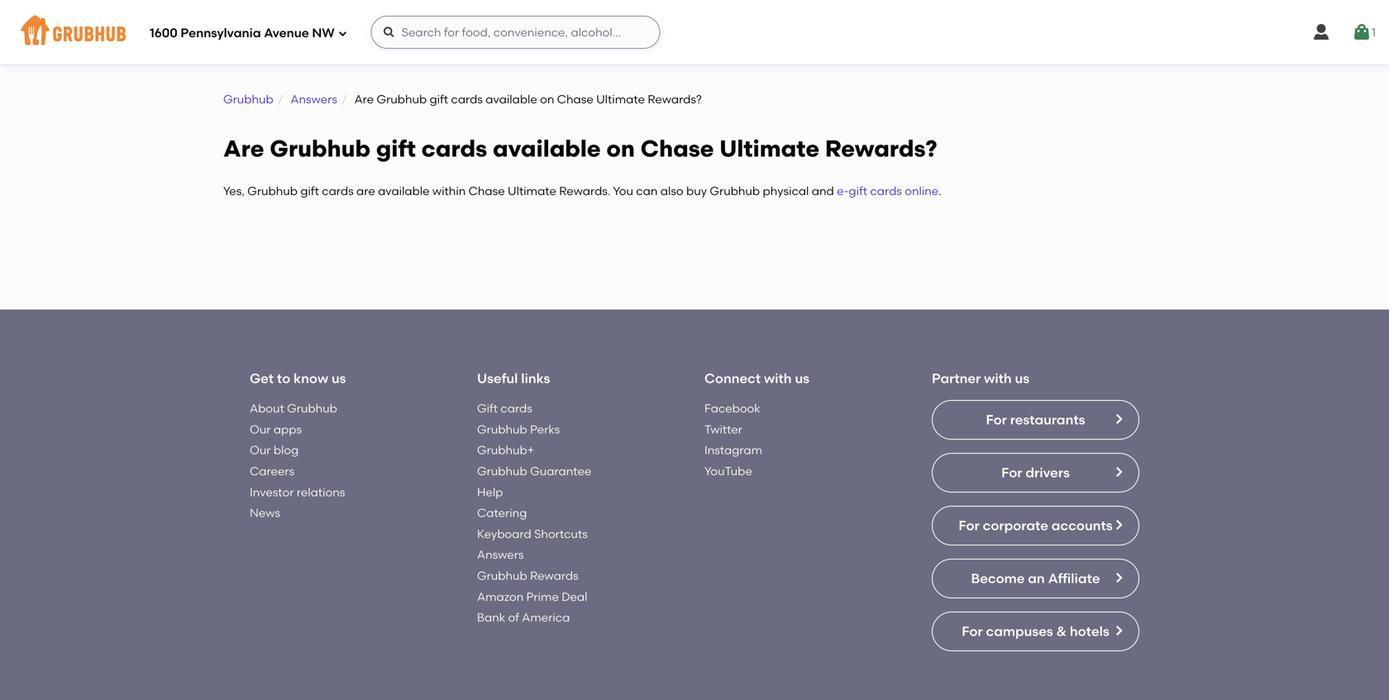 Task type: vqa. For each thing, say whether or not it's contained in the screenshot.
topmost Rewards?
yes



Task type: describe. For each thing, give the bounding box(es) containing it.
right image for for restaurants
[[1113, 413, 1126, 426]]

guarantee
[[530, 464, 592, 479]]

bank of america link
[[477, 611, 570, 625]]

0 vertical spatial rewards?
[[648, 92, 702, 106]]

0 vertical spatial are
[[355, 92, 374, 106]]

1600 pennsylvania avenue nw
[[150, 26, 335, 41]]

0 horizontal spatial ultimate
[[508, 184, 557, 198]]

catering
[[477, 506, 527, 520]]

0 horizontal spatial svg image
[[383, 26, 396, 39]]

hotels
[[1070, 624, 1110, 640]]

right image for for campuses & hotels
[[1113, 625, 1126, 638]]

svg image inside 1 button
[[1352, 22, 1372, 42]]

amazon prime deal link
[[477, 590, 588, 604]]

useful links
[[477, 371, 550, 387]]

0 vertical spatial on
[[540, 92, 555, 106]]

facebook link
[[705, 402, 761, 416]]

to
[[277, 371, 290, 387]]

and
[[812, 184, 834, 198]]

get
[[250, 371, 274, 387]]

careers
[[250, 464, 295, 479]]

an
[[1028, 571, 1045, 587]]

cards inside gift cards grubhub perks grubhub+ grubhub guarantee help catering keyboard shortcuts answers grubhub rewards amazon prime deal bank of america
[[501, 402, 533, 416]]

grubhub rewards link
[[477, 569, 579, 583]]

facebook twitter instagram youtube
[[705, 402, 763, 479]]

links
[[521, 371, 550, 387]]

grubhub guarantee link
[[477, 464, 592, 479]]

answers inside gift cards grubhub perks grubhub+ grubhub guarantee help catering keyboard shortcuts answers grubhub rewards amazon prime deal bank of america
[[477, 548, 524, 562]]

news link
[[250, 506, 280, 520]]

partner
[[932, 371, 981, 387]]

for corporate accounts link
[[932, 506, 1140, 546]]

1 horizontal spatial answers link
[[477, 548, 524, 562]]

0 vertical spatial chase
[[557, 92, 594, 106]]

keyboard
[[477, 527, 532, 541]]

facebook
[[705, 402, 761, 416]]

gift
[[477, 402, 498, 416]]

buy
[[687, 184, 707, 198]]

youtube
[[705, 464, 753, 479]]

1 vertical spatial are
[[223, 135, 264, 162]]

our blog link
[[250, 444, 299, 458]]

also
[[661, 184, 684, 198]]

rewards.
[[559, 184, 611, 198]]

2 vertical spatial available
[[378, 184, 430, 198]]

accounts
[[1052, 518, 1113, 534]]

for corporate accounts
[[959, 518, 1113, 534]]

of
[[508, 611, 519, 625]]

1 vertical spatial rewards?
[[825, 135, 938, 162]]

1 horizontal spatial on
[[607, 135, 635, 162]]

campuses
[[986, 624, 1054, 640]]

2 our from the top
[[250, 444, 271, 458]]

0 horizontal spatial chase
[[469, 184, 505, 198]]

right image
[[1113, 466, 1126, 479]]

1600
[[150, 26, 178, 41]]

1
[[1372, 25, 1376, 39]]

affiliate
[[1049, 571, 1101, 587]]

nw
[[312, 26, 335, 41]]

investor
[[250, 485, 294, 499]]

0 horizontal spatial answers link
[[291, 92, 337, 106]]

&
[[1057, 624, 1067, 640]]

e-gift cards online link
[[837, 184, 939, 198]]

with for connect
[[764, 371, 792, 387]]

know
[[294, 371, 328, 387]]

for restaurants
[[986, 412, 1086, 428]]

1 vertical spatial chase
[[641, 135, 714, 162]]

0 vertical spatial ultimate
[[596, 92, 645, 106]]

twitter link
[[705, 423, 743, 437]]

within
[[433, 184, 466, 198]]

right image for for corporate accounts
[[1113, 519, 1126, 532]]



Task type: locate. For each thing, give the bounding box(es) containing it.
us for connect with us
[[795, 371, 810, 387]]

1 horizontal spatial with
[[984, 371, 1012, 387]]

1 vertical spatial are grubhub gift cards available on chase ultimate rewards?
[[223, 135, 938, 162]]

can
[[636, 184, 658, 198]]

apps
[[274, 423, 302, 437]]

twitter
[[705, 423, 743, 437]]

are grubhub gift cards available on chase ultimate rewards?
[[355, 92, 702, 106], [223, 135, 938, 162]]

for left campuses
[[962, 624, 983, 640]]

1 horizontal spatial answers
[[477, 548, 524, 562]]

right image for become an affiliate
[[1113, 572, 1126, 585]]

yes,
[[223, 184, 245, 198]]

svg image
[[1312, 22, 1332, 42], [383, 26, 396, 39]]

1 horizontal spatial chase
[[557, 92, 594, 106]]

gift cards grubhub perks grubhub+ grubhub guarantee help catering keyboard shortcuts answers grubhub rewards amazon prime deal bank of america
[[477, 402, 592, 625]]

gift
[[430, 92, 448, 106], [376, 135, 416, 162], [301, 184, 319, 198], [849, 184, 868, 198]]

with right connect
[[764, 371, 792, 387]]

1 horizontal spatial ultimate
[[596, 92, 645, 106]]

online
[[905, 184, 939, 198]]

0 horizontal spatial answers
[[291, 92, 337, 106]]

right image right hotels on the bottom right
[[1113, 625, 1126, 638]]

youtube link
[[705, 464, 753, 479]]

1 vertical spatial answers
[[477, 548, 524, 562]]

deal
[[562, 590, 588, 604]]

1 horizontal spatial are
[[355, 92, 374, 106]]

1 vertical spatial our
[[250, 444, 271, 458]]

grubhub perks link
[[477, 423, 560, 437]]

right image down right image
[[1113, 519, 1126, 532]]

0 horizontal spatial us
[[332, 371, 346, 387]]

0 vertical spatial are grubhub gift cards available on chase ultimate rewards?
[[355, 92, 702, 106]]

become an affiliate link
[[932, 559, 1140, 599]]

yes, grubhub gift cards are available within chase ultimate rewards. you can also buy grubhub physical and e-gift cards online .
[[223, 184, 942, 198]]

answers right grubhub link
[[291, 92, 337, 106]]

bank
[[477, 611, 506, 625]]

1 with from the left
[[764, 371, 792, 387]]

for campuses & hotels link
[[932, 612, 1140, 652]]

amazon
[[477, 590, 524, 604]]

on down search for food, convenience, alcohol... search box
[[540, 92, 555, 106]]

available up the yes, grubhub gift cards are available within chase ultimate rewards. you can also buy grubhub physical and e-gift cards online .
[[493, 135, 601, 162]]

instagram link
[[705, 444, 763, 458]]

2 with from the left
[[984, 371, 1012, 387]]

for left drivers
[[1002, 465, 1023, 481]]

us
[[332, 371, 346, 387], [795, 371, 810, 387], [1015, 371, 1030, 387]]

right image up right image
[[1113, 413, 1126, 426]]

shortcuts
[[534, 527, 588, 541]]

gift cards link
[[477, 402, 533, 416]]

partner with us
[[932, 371, 1030, 387]]

0 vertical spatial available
[[486, 92, 537, 106]]

chase
[[557, 92, 594, 106], [641, 135, 714, 162], [469, 184, 505, 198]]

1 right image from the top
[[1113, 413, 1126, 426]]

connect with us
[[705, 371, 810, 387]]

about
[[250, 402, 284, 416]]

physical
[[763, 184, 809, 198]]

on up you
[[607, 135, 635, 162]]

right image inside for restaurants link
[[1113, 413, 1126, 426]]

us right know
[[332, 371, 346, 387]]

answers link down "keyboard"
[[477, 548, 524, 562]]

become an affiliate
[[972, 571, 1101, 587]]

are
[[357, 184, 375, 198]]

right image inside become an affiliate link
[[1113, 572, 1126, 585]]

drivers
[[1026, 465, 1070, 481]]

0 horizontal spatial are
[[223, 135, 264, 162]]

america
[[522, 611, 570, 625]]

2 horizontal spatial ultimate
[[720, 135, 820, 162]]

restaurants
[[1011, 412, 1086, 428]]

careers link
[[250, 464, 295, 479]]

1 horizontal spatial svg image
[[1352, 22, 1372, 42]]

about grubhub link
[[250, 402, 337, 416]]

main navigation navigation
[[0, 0, 1390, 65]]

1 button
[[1352, 17, 1376, 47]]

0 horizontal spatial with
[[764, 371, 792, 387]]

for down partner with us at the bottom of page
[[986, 412, 1007, 428]]

news
[[250, 506, 280, 520]]

4 right image from the top
[[1113, 625, 1126, 638]]

us for partner with us
[[1015, 371, 1030, 387]]

get to know us
[[250, 371, 346, 387]]

0 vertical spatial answers link
[[291, 92, 337, 106]]

for for for campuses & hotels
[[962, 624, 983, 640]]

answers
[[291, 92, 337, 106], [477, 548, 524, 562]]

svg image left 1 button
[[1312, 22, 1332, 42]]

svg image right nw
[[383, 26, 396, 39]]

avenue
[[264, 26, 309, 41]]

useful
[[477, 371, 518, 387]]

for restaurants link
[[932, 400, 1140, 440]]

with right partner
[[984, 371, 1012, 387]]

Search for food, convenience, alcohol... search field
[[371, 16, 661, 49]]

help
[[477, 485, 503, 499]]

are grubhub gift cards available on chase ultimate rewards? down search for food, convenience, alcohol... search box
[[355, 92, 702, 106]]

help link
[[477, 485, 503, 499]]

grubhub+
[[477, 444, 534, 458]]

1 horizontal spatial svg image
[[1312, 22, 1332, 42]]

1 vertical spatial ultimate
[[720, 135, 820, 162]]

0 horizontal spatial on
[[540, 92, 555, 106]]

answers down "keyboard"
[[477, 548, 524, 562]]

1 vertical spatial available
[[493, 135, 601, 162]]

perks
[[530, 423, 560, 437]]

1 our from the top
[[250, 423, 271, 437]]

are
[[355, 92, 374, 106], [223, 135, 264, 162]]

available
[[486, 92, 537, 106], [493, 135, 601, 162], [378, 184, 430, 198]]

available down search for food, convenience, alcohol... search box
[[486, 92, 537, 106]]

3 us from the left
[[1015, 371, 1030, 387]]

for left corporate at the right of page
[[959, 518, 980, 534]]

keyboard shortcuts link
[[477, 527, 588, 541]]

us up for restaurants
[[1015, 371, 1030, 387]]

prime
[[527, 590, 559, 604]]

for
[[986, 412, 1007, 428], [1002, 465, 1023, 481], [959, 518, 980, 534], [962, 624, 983, 640]]

our up careers link
[[250, 444, 271, 458]]

2 vertical spatial ultimate
[[508, 184, 557, 198]]

0 horizontal spatial rewards?
[[648, 92, 702, 106]]

0 vertical spatial our
[[250, 423, 271, 437]]

become
[[972, 571, 1025, 587]]

pennsylvania
[[181, 26, 261, 41]]

catering link
[[477, 506, 527, 520]]

right image inside for corporate accounts link
[[1113, 519, 1126, 532]]

investor relations link
[[250, 485, 345, 499]]

svg image
[[1352, 22, 1372, 42], [338, 29, 348, 38]]

right image right affiliate
[[1113, 572, 1126, 585]]

grubhub inside about grubhub our apps our blog careers investor relations news
[[287, 402, 337, 416]]

for for for restaurants
[[986, 412, 1007, 428]]

2 us from the left
[[795, 371, 810, 387]]

for drivers link
[[932, 453, 1140, 493]]

answers link right grubhub link
[[291, 92, 337, 106]]

you
[[613, 184, 634, 198]]

e-
[[837, 184, 849, 198]]

connect
[[705, 371, 761, 387]]

blog
[[274, 444, 299, 458]]

grubhub link
[[223, 92, 274, 106]]

2 vertical spatial chase
[[469, 184, 505, 198]]

grubhub+ link
[[477, 444, 534, 458]]

our down about
[[250, 423, 271, 437]]

are grubhub gift cards available on chase ultimate rewards? up the yes, grubhub gift cards are available within chase ultimate rewards. you can also buy grubhub physical and e-gift cards online .
[[223, 135, 938, 162]]

right image
[[1113, 413, 1126, 426], [1113, 519, 1126, 532], [1113, 572, 1126, 585], [1113, 625, 1126, 638]]

our apps link
[[250, 423, 302, 437]]

relations
[[297, 485, 345, 499]]

us right connect
[[795, 371, 810, 387]]

2 horizontal spatial chase
[[641, 135, 714, 162]]

rewards
[[530, 569, 579, 583]]

1 us from the left
[[332, 371, 346, 387]]

with for partner
[[984, 371, 1012, 387]]

for for for corporate accounts
[[959, 518, 980, 534]]

.
[[939, 184, 942, 198]]

our
[[250, 423, 271, 437], [250, 444, 271, 458]]

rewards? up e-gift cards online link
[[825, 135, 938, 162]]

1 horizontal spatial rewards?
[[825, 135, 938, 162]]

about grubhub our apps our blog careers investor relations news
[[250, 402, 345, 520]]

1 vertical spatial on
[[607, 135, 635, 162]]

3 right image from the top
[[1113, 572, 1126, 585]]

rewards? down main navigation navigation
[[648, 92, 702, 106]]

corporate
[[983, 518, 1049, 534]]

for campuses & hotels
[[962, 624, 1110, 640]]

0 horizontal spatial svg image
[[338, 29, 348, 38]]

answers link
[[291, 92, 337, 106], [477, 548, 524, 562]]

with
[[764, 371, 792, 387], [984, 371, 1012, 387]]

grubhub
[[223, 92, 274, 106], [377, 92, 427, 106], [270, 135, 371, 162], [248, 184, 298, 198], [710, 184, 760, 198], [287, 402, 337, 416], [477, 423, 528, 437], [477, 464, 528, 479], [477, 569, 528, 583]]

2 horizontal spatial us
[[1015, 371, 1030, 387]]

0 vertical spatial answers
[[291, 92, 337, 106]]

ultimate
[[596, 92, 645, 106], [720, 135, 820, 162], [508, 184, 557, 198]]

2 right image from the top
[[1113, 519, 1126, 532]]

for for for drivers
[[1002, 465, 1023, 481]]

for drivers
[[1002, 465, 1070, 481]]

right image inside the for campuses & hotels link
[[1113, 625, 1126, 638]]

1 horizontal spatial us
[[795, 371, 810, 387]]

available right are
[[378, 184, 430, 198]]

1 vertical spatial answers link
[[477, 548, 524, 562]]



